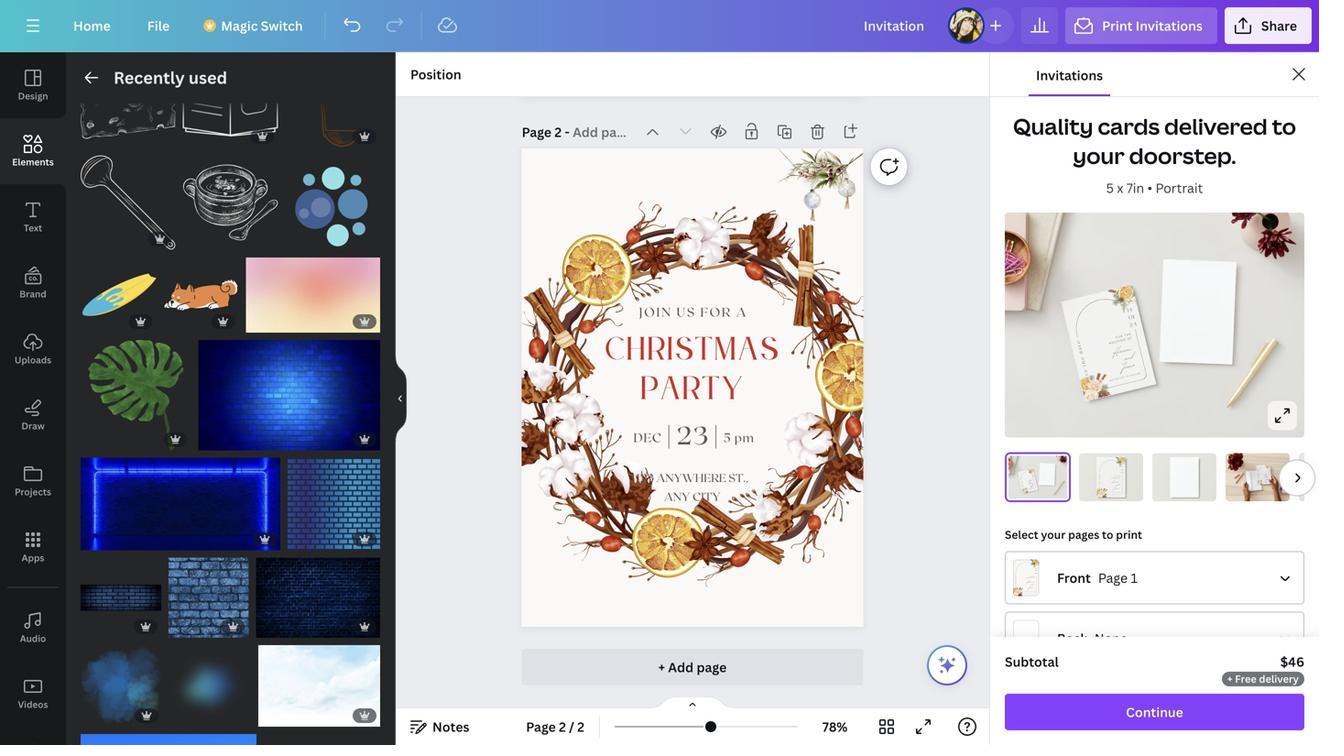 Task type: vqa. For each thing, say whether or not it's contained in the screenshot.
a
yes



Task type: locate. For each thing, give the bounding box(es) containing it.
14
[[1127, 305, 1134, 315], [1122, 465, 1124, 468], [1269, 468, 1270, 470], [1032, 473, 1034, 475]]

side panel tab list
[[0, 52, 66, 745]]

and inside the and jamie
[[1123, 350, 1136, 365]]

harumi
[[1113, 342, 1134, 360], [1265, 475, 1269, 478], [1113, 479, 1120, 484], [1029, 481, 1034, 485]]

continue
[[1127, 704, 1184, 721]]

14 01 24 save the date for the wedding of invitation to follow harumi and jamie
[[1258, 468, 1271, 482], [1021, 473, 1036, 490]]

show pages image
[[649, 696, 737, 710]]

24 inside 14 01 24 save the date
[[1121, 471, 1124, 474]]

to inside quality cards delivered to your doorstep. 5 x 7in • portrait
[[1273, 111, 1297, 141]]

+ inside + add page button
[[659, 659, 666, 676]]

2 left /
[[559, 718, 566, 736]]

recently
[[114, 66, 185, 89]]

0 horizontal spatial 5
[[724, 430, 732, 445]]

2 for -
[[555, 123, 562, 141]]

to down the and jamie
[[1126, 375, 1130, 378]]

main menu bar
[[0, 0, 1320, 52]]

+
[[659, 659, 666, 676], [1228, 672, 1233, 686]]

1 vertical spatial invitations
[[1037, 66, 1104, 84]]

0 vertical spatial your
[[1074, 141, 1125, 170]]

brick wall with blue neon light image
[[81, 458, 281, 550]]

share
[[1262, 17, 1298, 34]]

for up invitation to follow harumi and jamie
[[1115, 475, 1118, 477]]

for
[[701, 304, 733, 319], [1116, 334, 1124, 339], [1266, 474, 1268, 474], [1115, 475, 1118, 477], [1030, 479, 1032, 480]]

jamie right save the date
[[1121, 358, 1137, 374]]

christmas
[[606, 326, 781, 377]]

follow up select in the bottom of the page
[[1033, 488, 1036, 489]]

0 horizontal spatial 14 01 24 save the date for the wedding of invitation to follow harumi and jamie
[[1021, 473, 1036, 490]]

of up select in the bottom of the page
[[1033, 480, 1034, 481]]

save left invitation to follow harumi and jamie
[[1099, 485, 1102, 491]]

14 left "display preview 3 of the design" image
[[1122, 465, 1124, 468]]

1 horizontal spatial +
[[1228, 672, 1233, 686]]

0 horizontal spatial your
[[1042, 527, 1066, 542]]

back
[[1058, 629, 1088, 647]]

14 inside 14 01 24 save the date
[[1122, 465, 1124, 468]]

invitation down 14 01 24 save the date
[[1109, 492, 1115, 493]]

0 horizontal spatial invitations
[[1037, 66, 1104, 84]]

+ left add
[[659, 659, 666, 676]]

invitations up quality
[[1037, 66, 1104, 84]]

for up select in the bottom of the page
[[1030, 479, 1032, 480]]

laddle icon image
[[285, 53, 380, 148]]

wedding up the and jamie
[[1109, 338, 1127, 345]]

+ for + free delivery
[[1228, 672, 1233, 686]]

for the wedding of
[[1109, 332, 1134, 345], [1112, 475, 1121, 478]]

123 anywhere st., any city
[[637, 471, 749, 503]]

01
[[1128, 313, 1136, 322], [1122, 468, 1124, 471], [1269, 470, 1270, 471], [1033, 475, 1034, 477]]

canva assistant image
[[937, 654, 959, 676]]

78% button
[[806, 712, 865, 742]]

24 up the "print"
[[1121, 471, 1124, 474]]

and up invitation to follow
[[1123, 350, 1136, 365]]

group
[[183, 53, 278, 148], [285, 53, 380, 148], [183, 144, 278, 250], [285, 144, 380, 250], [81, 155, 176, 250], [246, 246, 380, 333], [81, 257, 156, 333], [163, 257, 239, 333], [81, 329, 191, 451], [198, 329, 380, 451], [81, 447, 281, 550], [288, 447, 380, 550], [81, 547, 161, 638], [169, 547, 249, 638], [256, 547, 380, 638], [81, 635, 162, 727], [169, 635, 251, 727], [258, 635, 380, 727], [81, 723, 257, 745], [355, 723, 377, 745]]

dec
[[634, 430, 662, 445]]

invitations button
[[1029, 52, 1111, 96]]

date left invitation to follow harumi and jamie
[[1099, 473, 1102, 479]]

jamie left display preview 5 of the design image
[[1266, 478, 1269, 481]]

invitation left display preview 5 of the design image
[[1264, 481, 1267, 482]]

jamie
[[1121, 358, 1137, 374], [1266, 478, 1269, 481], [1031, 484, 1035, 488], [1115, 486, 1120, 491]]

14 01 24 save the date for the wedding of invitation to follow harumi and jamie left display preview 5 of the design image
[[1258, 468, 1271, 482]]

2
[[555, 123, 562, 141], [559, 718, 566, 736], [578, 718, 585, 736]]

harumi up the "print"
[[1113, 479, 1120, 484]]

harumi left display preview 5 of the design image
[[1265, 475, 1269, 478]]

wedding up select in the bottom of the page
[[1029, 480, 1033, 482]]

share button
[[1225, 7, 1313, 44]]

videos button
[[0, 661, 66, 727]]

0 horizontal spatial +
[[659, 659, 666, 676]]

page 2 / 2
[[526, 718, 585, 736]]

of
[[1128, 336, 1134, 341], [1268, 474, 1269, 475], [1119, 477, 1121, 478], [1033, 480, 1034, 481]]

of left display preview 5 of the design image
[[1268, 474, 1269, 475]]

date
[[1076, 339, 1085, 355], [1258, 473, 1260, 476], [1099, 473, 1102, 479], [1021, 480, 1024, 484]]

to down 14 01 24 save the date
[[1115, 492, 1117, 493]]

page
[[522, 123, 552, 141], [1099, 569, 1128, 586], [526, 718, 556, 736]]

any
[[665, 490, 691, 503]]

anywhere
[[657, 471, 727, 484]]

Design title text field
[[850, 7, 941, 44]]

2 vertical spatial page
[[526, 718, 556, 736]]

save left invitation to follow
[[1083, 368, 1092, 384]]

projects button
[[0, 448, 66, 514]]

and up the "print"
[[1116, 482, 1120, 488]]

+ left free
[[1228, 672, 1233, 686]]

1 horizontal spatial 5
[[1107, 179, 1115, 197]]

pages
[[1069, 527, 1100, 542]]

audio button
[[0, 595, 66, 661]]

projects
[[15, 486, 51, 498]]

page for page 2 / 2
[[526, 718, 556, 736]]

blue sky image
[[81, 734, 257, 745]]

0 vertical spatial 5
[[1107, 179, 1115, 197]]

+ free delivery
[[1228, 672, 1300, 686]]

shiba inu illustration image
[[163, 257, 239, 333]]

0 vertical spatial invitations
[[1136, 17, 1203, 34]]

to
[[1273, 111, 1297, 141], [1126, 375, 1130, 378], [1267, 481, 1268, 482], [1032, 488, 1033, 489], [1115, 492, 1117, 493], [1103, 527, 1114, 542]]

and inside invitation to follow harumi and jamie
[[1116, 482, 1120, 488]]

01 up the and jamie
[[1128, 313, 1136, 322]]

follow inside invitation to follow
[[1130, 372, 1142, 377]]

jamie up the "print"
[[1115, 486, 1120, 491]]

+ add page
[[659, 659, 727, 676]]

Page title text field
[[573, 123, 633, 141]]

design button
[[0, 52, 66, 118]]

your left pages on the right of page
[[1042, 527, 1066, 542]]

5
[[1107, 179, 1115, 197], [724, 430, 732, 445]]

24 left display preview 5 of the design image
[[1269, 471, 1271, 473]]

2 for /
[[559, 718, 566, 736]]

01 left "display preview 3 of the design" image
[[1122, 468, 1124, 471]]

harumi up invitation to follow
[[1113, 342, 1134, 360]]

invitations
[[1136, 17, 1203, 34], [1037, 66, 1104, 84]]

delivered
[[1165, 111, 1268, 141]]

surfing board isometric 3d icon image
[[81, 257, 156, 333]]

uploads button
[[0, 316, 66, 382]]

for left a in the top of the page
[[701, 304, 733, 319]]

the
[[1125, 332, 1133, 337], [1080, 355, 1088, 367], [1268, 473, 1269, 474], [1119, 475, 1121, 477], [1259, 476, 1260, 479], [1032, 479, 1034, 480], [1099, 480, 1102, 484], [1022, 484, 1024, 487]]

position
[[411, 66, 462, 83]]

save inside 14 01 24 save the date
[[1099, 485, 1102, 491]]

brand
[[20, 288, 46, 300]]

1 horizontal spatial your
[[1074, 141, 1125, 170]]

your inside quality cards delivered to your doorstep. 5 x 7in • portrait
[[1074, 141, 1125, 170]]

blue gradient brick wall image
[[288, 458, 380, 550]]

invitation down the and jamie
[[1110, 376, 1125, 382]]

of up invitation to follow harumi and jamie
[[1119, 477, 1121, 478]]

24 up the and jamie
[[1129, 320, 1139, 330]]

the inside save the date
[[1080, 355, 1088, 367]]

/
[[569, 718, 575, 736]]

14 up select in the bottom of the page
[[1032, 473, 1034, 475]]

1 vertical spatial page
[[1099, 569, 1128, 586]]

follow right save the date
[[1130, 372, 1142, 377]]

14 up the and jamie
[[1127, 305, 1134, 315]]

text button
[[0, 184, 66, 250]]

01 up select in the bottom of the page
[[1033, 475, 1034, 477]]

select your pages to print element
[[1006, 551, 1305, 665]]

cards
[[1098, 111, 1160, 141]]

dark blue brick wall grunge texture background. image
[[256, 558, 380, 638]]

14 01 24 save the date for the wedding of invitation to follow harumi and jamie up select in the bottom of the page
[[1021, 473, 1036, 490]]

page left -
[[522, 123, 552, 141]]

file button
[[133, 7, 184, 44]]

and
[[1123, 350, 1136, 365], [1267, 477, 1269, 480], [1116, 482, 1120, 488], [1032, 483, 1034, 486]]

page 2 -
[[522, 123, 573, 141]]

cooking utensil image
[[81, 155, 176, 250]]

1 horizontal spatial invitations
[[1136, 17, 1203, 34]]

0 vertical spatial page
[[522, 123, 552, 141]]

2 left -
[[555, 123, 562, 141]]

1 vertical spatial for the wedding of
[[1112, 475, 1121, 478]]

for the wedding of up invitation to follow harumi and jamie
[[1112, 475, 1121, 478]]

page inside button
[[526, 718, 556, 736]]

to inside invitation to follow harumi and jamie
[[1115, 492, 1117, 493]]

24
[[1129, 320, 1139, 330], [1121, 471, 1124, 474], [1269, 471, 1271, 473], [1033, 476, 1035, 478]]

invitations inside button
[[1037, 66, 1104, 84]]

blue brick background image
[[169, 558, 249, 638]]

page 2 / 2 button
[[519, 712, 592, 742]]

follow left display preview 5 of the design image
[[1268, 481, 1270, 482]]

-
[[565, 123, 570, 141]]

page left /
[[526, 718, 556, 736]]

invitations right print
[[1136, 17, 1203, 34]]

uploads
[[15, 354, 51, 366]]

follow down 14 01 24 save the date
[[1117, 492, 1121, 493]]

$46
[[1281, 653, 1305, 671]]

01 left display preview 5 of the design image
[[1269, 470, 1270, 471]]

continue button
[[1006, 694, 1305, 731]]

wedding
[[1109, 338, 1127, 345], [1265, 474, 1268, 475], [1112, 477, 1119, 478], [1029, 480, 1033, 482]]

7in
[[1127, 179, 1145, 197]]

save
[[1083, 368, 1092, 384], [1259, 479, 1260, 482], [1099, 485, 1102, 491], [1023, 487, 1025, 490]]

your up x
[[1074, 141, 1125, 170]]

page left 1
[[1099, 569, 1128, 586]]

position button
[[403, 60, 469, 89]]

follow
[[1130, 372, 1142, 377], [1268, 481, 1270, 482], [1033, 488, 1036, 489], [1117, 492, 1121, 493]]

quality cards delivered to your doorstep. 5 x 7in • portrait
[[1014, 111, 1297, 197]]

5 left pm
[[724, 430, 732, 445]]

join us for a
[[639, 304, 748, 319]]

5 left x
[[1107, 179, 1115, 197]]

1 vertical spatial 5
[[724, 430, 732, 445]]

for the wedding of down 14 01 24
[[1109, 332, 1134, 345]]

invitation inside invitation to follow
[[1110, 376, 1125, 382]]

the inside 14 01 24 save the date
[[1099, 480, 1102, 484]]

date left the and jamie
[[1076, 339, 1085, 355]]

1 horizontal spatial 14 01 24 save the date for the wedding of invitation to follow harumi and jamie
[[1258, 468, 1271, 482]]

to right the 'delivered'
[[1273, 111, 1297, 141]]



Task type: describe. For each thing, give the bounding box(es) containing it.
1 vertical spatial your
[[1042, 527, 1066, 542]]

text
[[24, 222, 42, 234]]

display preview 5 of the design image
[[1300, 453, 1320, 501]]

front page 1
[[1058, 569, 1138, 586]]

to inside invitation to follow
[[1126, 375, 1130, 378]]

1
[[1132, 569, 1138, 586]]

blue, brick wall image
[[198, 340, 380, 451]]

14 inside 14 01 24
[[1127, 305, 1134, 315]]

subtotal
[[1006, 653, 1059, 671]]

123
[[637, 471, 654, 484]]

•
[[1148, 179, 1153, 197]]

home link
[[59, 7, 125, 44]]

brand button
[[0, 250, 66, 316]]

front
[[1058, 569, 1092, 586]]

back none
[[1058, 629, 1128, 647]]

date up select in the bottom of the page
[[1021, 480, 1024, 484]]

pm
[[735, 430, 755, 445]]

jamie up select in the bottom of the page
[[1031, 484, 1035, 488]]

of down 14 01 24
[[1128, 336, 1134, 341]]

+ for + add page
[[659, 659, 666, 676]]

for up the and jamie
[[1116, 334, 1124, 339]]

14 left display preview 5 of the design image
[[1269, 468, 1270, 470]]

and jamie
[[1121, 350, 1137, 374]]

magic switch
[[221, 17, 303, 34]]

add
[[669, 659, 694, 676]]

23
[[677, 419, 710, 450]]

monstera leaf watercolor image
[[81, 340, 191, 451]]

magic
[[221, 17, 258, 34]]

print
[[1117, 527, 1143, 542]]

switch
[[261, 17, 303, 34]]

apps button
[[0, 514, 66, 580]]

used
[[189, 66, 227, 89]]

notes button
[[403, 712, 477, 742]]

page
[[697, 659, 727, 676]]

hide image
[[395, 355, 407, 443]]

wedding left display preview 5 of the design image
[[1265, 474, 1268, 475]]

apps
[[22, 552, 44, 564]]

st.,
[[729, 471, 749, 484]]

to up select in the bottom of the page
[[1032, 488, 1033, 489]]

2 right /
[[578, 718, 585, 736]]

and up select in the bottom of the page
[[1032, 483, 1034, 486]]

delivery
[[1260, 672, 1300, 686]]

0 vertical spatial for the wedding of
[[1109, 332, 1134, 345]]

to left display preview 5 of the design image
[[1267, 481, 1268, 482]]

none
[[1095, 629, 1128, 647]]

jamie inside invitation to follow harumi and jamie
[[1115, 486, 1120, 491]]

and left display preview 5 of the design image
[[1267, 477, 1269, 480]]

01 inside 14 01 24 save the date
[[1122, 468, 1124, 471]]

videos
[[18, 698, 48, 711]]

party
[[641, 365, 746, 416]]

+ add page button
[[522, 649, 864, 686]]

select your pages to print
[[1006, 527, 1143, 542]]

save left display preview 5 of the design image
[[1259, 479, 1260, 482]]

print
[[1103, 17, 1133, 34]]

wedding up invitation to follow harumi and jamie
[[1112, 477, 1119, 478]]

quality
[[1014, 111, 1094, 141]]

print invitations button
[[1066, 7, 1218, 44]]

page for page 2 -
[[522, 123, 552, 141]]

doorstep.
[[1130, 141, 1237, 170]]

a
[[737, 304, 748, 319]]

24 inside 14 01 24
[[1129, 320, 1139, 330]]

invitation to follow harumi and jamie
[[1109, 479, 1121, 493]]

date inside 14 01 24 save the date
[[1099, 473, 1102, 479]]

water color blue image
[[81, 646, 162, 727]]

5 pm
[[724, 430, 755, 445]]

harumi up select in the bottom of the page
[[1029, 481, 1034, 485]]

to left the "print"
[[1103, 527, 1114, 542]]

display preview 3 of the design image
[[1153, 453, 1217, 501]]

design
[[18, 90, 48, 102]]

14 01 24
[[1127, 305, 1139, 330]]

draw button
[[0, 382, 66, 448]]

elements
[[12, 156, 54, 168]]

for left display preview 5 of the design image
[[1266, 474, 1268, 474]]

pink gradient background image
[[246, 257, 380, 333]]

follow inside invitation to follow harumi and jamie
[[1117, 492, 1121, 493]]

free
[[1236, 672, 1257, 686]]

5 inside quality cards delivered to your doorstep. 5 x 7in • portrait
[[1107, 179, 1115, 197]]

blurred gradient shape image
[[169, 646, 251, 727]]

city
[[693, 490, 721, 503]]

14 01 24 save the date
[[1099, 465, 1124, 491]]

file
[[147, 17, 170, 34]]

join
[[639, 304, 673, 319]]

invitation inside invitation to follow harumi and jamie
[[1109, 492, 1115, 493]]

invitation up select in the bottom of the page
[[1029, 488, 1032, 490]]

78%
[[823, 718, 848, 736]]

elements button
[[0, 118, 66, 184]]

draw
[[21, 420, 45, 432]]

notes
[[433, 718, 470, 736]]

invitation to follow
[[1110, 372, 1142, 382]]

portrait
[[1156, 179, 1204, 197]]

harumi inside invitation to follow harumi and jamie
[[1113, 479, 1120, 484]]

x
[[1118, 179, 1124, 197]]

save inside save the date
[[1083, 368, 1092, 384]]

save up select in the bottom of the page
[[1023, 487, 1025, 490]]

sky, clear sky, sky cloud, soft sky background image
[[258, 646, 380, 727]]

print invitations
[[1103, 17, 1203, 34]]

home
[[73, 17, 111, 34]]

save the date
[[1076, 339, 1092, 384]]

blue brick wall image
[[81, 558, 161, 638]]

recently used
[[114, 66, 227, 89]]

magic switch button
[[192, 7, 318, 44]]

date inside save the date
[[1076, 339, 1085, 355]]

date left display preview 5 of the design image
[[1258, 473, 1260, 476]]

invitations inside dropdown button
[[1136, 17, 1203, 34]]

us
[[677, 304, 697, 319]]

01 inside 14 01 24
[[1128, 313, 1136, 322]]

24 up select in the bottom of the page
[[1033, 476, 1035, 478]]

select
[[1006, 527, 1039, 542]]

audio
[[20, 632, 46, 645]]



